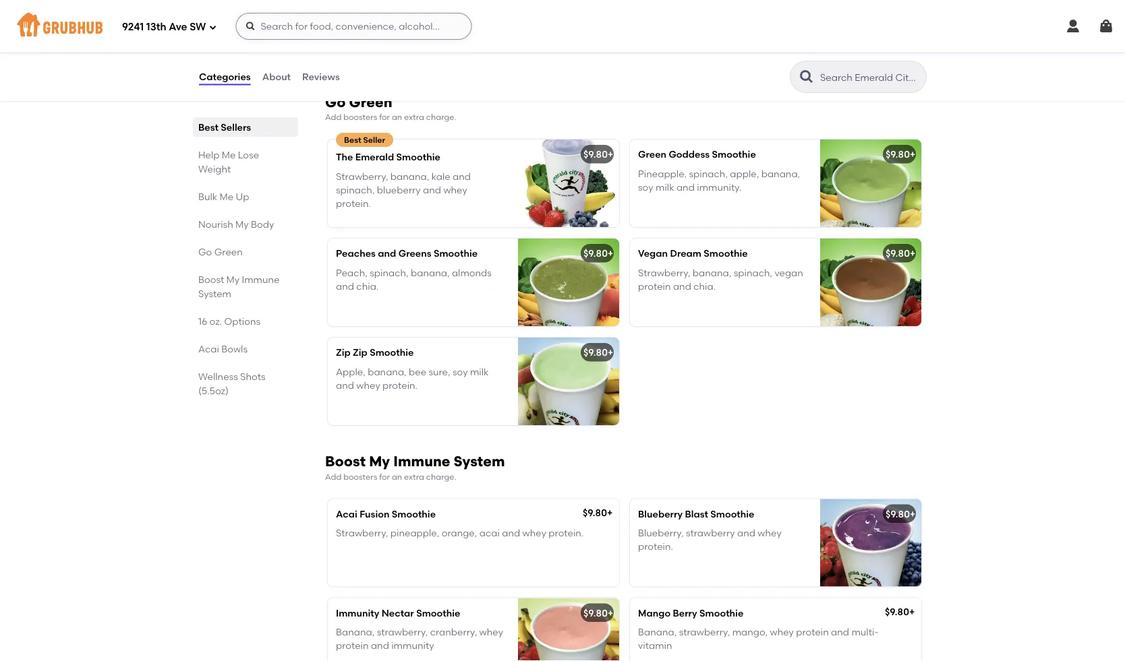 Task type: vqa. For each thing, say whether or not it's contained in the screenshot.
SMOOTHIE for Apple, banana, bee sure, soy milk and whey protein.
yes



Task type: describe. For each thing, give the bounding box(es) containing it.
0 horizontal spatial svg image
[[209, 23, 217, 31]]

9241
[[122, 21, 144, 33]]

nourish my body
[[198, 219, 274, 230]]

$9.80 for banana, strawberry, cranberry, whey protein and immunity
[[584, 608, 608, 619]]

banana, strawberry, pineapple and coconut.
[[336, 6, 540, 17]]

strawberry
[[686, 528, 735, 539]]

and inside apple, banana, bee sure, soy milk and whey protein.
[[336, 380, 354, 391]]

mango berry smoothie
[[638, 608, 744, 619]]

$9.80 + for pineapple, spinach, apple, banana, soy milk and immunity.
[[886, 149, 916, 160]]

vegan
[[638, 248, 668, 259]]

$9.80 for peach, spinach, banana, almonds and chia.
[[584, 248, 608, 259]]

green for go green
[[214, 246, 243, 258]]

vegan
[[775, 267, 803, 279]]

strawberry, for fusion
[[336, 528, 388, 539]]

bulk
[[198, 191, 217, 202]]

dream
[[670, 248, 702, 259]]

chia. inside 'peach, spinach, banana, almonds and chia.'
[[356, 281, 379, 292]]

bulk me up
[[198, 191, 249, 202]]

13th
[[146, 21, 166, 33]]

blast
[[685, 509, 708, 520]]

zesty lemon smoothie image
[[820, 0, 922, 65]]

banana, strawberry, pineapple and coconut. button
[[328, 0, 619, 65]]

blueberry, strawberry and whey protein.
[[638, 528, 782, 553]]

mango,
[[732, 627, 768, 638]]

categories
[[199, 71, 251, 83]]

up
[[236, 191, 249, 202]]

and inside the strawberry, banana, spinach, vegan protein and chia.
[[673, 281, 691, 292]]

coconut.
[[499, 6, 540, 17]]

soy for apple, banana, bee sure, soy milk and whey protein.
[[453, 366, 468, 378]]

blueberry
[[638, 509, 683, 520]]

wellness shots (5.5oz) tab
[[198, 370, 293, 398]]

+ for apple, banana, bee sure, soy milk and whey protein.
[[608, 347, 614, 359]]

my for boost my immune system add boosters for an extra charge.
[[369, 453, 390, 471]]

whey inside banana, strawberry, cranberry, whey protein and immunity
[[479, 627, 503, 638]]

strawberry, for pineapple
[[377, 6, 428, 17]]

acai for acai fusion smoothie
[[336, 509, 357, 520]]

acai for acai bowls
[[198, 343, 219, 355]]

$9.80 for blueberry, strawberry and whey protein.
[[886, 509, 910, 520]]

2 zip from the left
[[353, 347, 368, 359]]

16 oz. options
[[198, 316, 260, 327]]

+ for blueberry, strawberry and whey protein.
[[910, 509, 916, 520]]

boosters inside go green add boosters for an extra charge.
[[344, 112, 377, 122]]

bowls
[[221, 343, 248, 355]]

vegan dream smoothie image
[[820, 239, 922, 327]]

pineapple,
[[391, 528, 439, 539]]

go green tab
[[198, 245, 293, 259]]

reviews button
[[302, 53, 341, 101]]

banana, strawberry, cranberry, whey protein and immunity
[[336, 627, 503, 652]]

$9.80 + for banana, strawberry, cranberry, whey protein and immunity
[[584, 608, 614, 619]]

banana, for banana, strawberry, cranberry, whey protein and immunity
[[336, 627, 375, 638]]

whey inside banana, strawberry, mango, whey protein and multi- vitamin
[[770, 627, 794, 638]]

blueberry blast smoothie
[[638, 509, 755, 520]]

banana, inside 'peach, spinach, banana, almonds and chia.'
[[411, 267, 450, 279]]

fusion
[[360, 509, 390, 520]]

smoothie for banana, strawberry, cranberry, whey protein and immunity
[[416, 608, 460, 619]]

spinach, inside 'peach, spinach, banana, almonds and chia.'
[[370, 267, 409, 279]]

smoothie for blueberry, strawberry and whey protein.
[[711, 509, 755, 520]]

whey inside strawberry, banana, kale and spinach, blueberry and whey protein.
[[443, 184, 467, 196]]

$9.80 + for apple, banana, bee sure, soy milk and whey protein.
[[584, 347, 614, 359]]

weight
[[198, 163, 231, 175]]

multi-
[[852, 627, 879, 638]]

and inside pineapple, spinach, apple, banana, soy milk and immunity.
[[677, 182, 695, 193]]

apple,
[[730, 168, 759, 179]]

(5.5oz)
[[198, 385, 229, 397]]

whey inside apple, banana, bee sure, soy milk and whey protein.
[[356, 380, 380, 391]]

smoothie for pineapple, spinach, apple, banana, soy milk and immunity.
[[712, 149, 756, 160]]

shots
[[240, 371, 266, 383]]

bulk me up tab
[[198, 190, 293, 204]]

9241 13th ave sw
[[122, 21, 206, 33]]

and left the greens
[[378, 248, 396, 259]]

+ for banana, strawberry, cranberry, whey protein and immunity
[[608, 608, 614, 619]]

best sellers
[[198, 121, 251, 133]]

apple, banana, bee sure, soy milk and whey protein.
[[336, 366, 489, 391]]

reviews
[[302, 71, 340, 83]]

+ for peach, spinach, banana, almonds and chia.
[[608, 248, 614, 259]]

immune for boost my immune system add boosters for an extra charge.
[[393, 453, 450, 471]]

best seller
[[344, 135, 385, 145]]

strawberry, pineapple, orange, acai and whey protein.
[[336, 528, 584, 539]]

banana, inside pineapple, spinach, apple, banana, soy milk and immunity.
[[761, 168, 800, 179]]

$9.80 for pineapple, spinach, apple, banana, soy milk and immunity.
[[886, 149, 910, 160]]

+ for pineapple, spinach, apple, banana, soy milk and immunity.
[[910, 149, 916, 160]]

$9.80 + for peach, spinach, banana, almonds and chia.
[[584, 248, 614, 259]]

cranberry,
[[430, 627, 477, 638]]

about
[[262, 71, 291, 83]]

best for best sellers
[[198, 121, 219, 133]]

immunity nectar smoothie
[[336, 608, 460, 619]]

strawberry, for cranberry,
[[377, 627, 428, 638]]

acai
[[479, 528, 500, 539]]

boost for boost my immune system
[[198, 274, 224, 285]]

an inside boost my immune system add boosters for an extra charge.
[[392, 472, 402, 482]]

$9.80 + for blueberry, strawberry and whey protein.
[[886, 509, 916, 520]]

2 horizontal spatial green
[[638, 149, 667, 160]]

vegan dream smoothie
[[638, 248, 748, 259]]

blueberry blast smoothie image
[[820, 500, 922, 587]]

system for boost my immune system add boosters for an extra charge.
[[454, 453, 505, 471]]

almonds
[[452, 267, 492, 279]]

and inside banana, strawberry, cranberry, whey protein and immunity
[[371, 641, 389, 652]]

spinach, inside strawberry, banana, kale and spinach, blueberry and whey protein.
[[336, 184, 375, 196]]

nourish
[[198, 219, 233, 230]]

immunity
[[336, 608, 379, 619]]

green goddess smoothie
[[638, 149, 756, 160]]

an inside go green add boosters for an extra charge.
[[392, 112, 402, 122]]

charge. inside go green add boosters for an extra charge.
[[426, 112, 456, 122]]

$9.80 for apple, banana, bee sure, soy milk and whey protein.
[[584, 347, 608, 359]]

apple,
[[336, 366, 366, 378]]

help me lose weight
[[198, 149, 259, 175]]

16
[[198, 316, 207, 327]]

blueberry
[[377, 184, 421, 196]]

1 horizontal spatial svg image
[[1098, 18, 1114, 34]]

for inside go green add boosters for an extra charge.
[[379, 112, 390, 122]]

and down kale
[[423, 184, 441, 196]]

peaches and greens smoothie
[[336, 248, 478, 259]]

bee
[[409, 366, 426, 378]]

protein. inside apple, banana, bee sure, soy milk and whey protein.
[[383, 380, 418, 391]]

sw
[[190, 21, 206, 33]]

nourish my body tab
[[198, 217, 293, 231]]

boosters inside boost my immune system add boosters for an extra charge.
[[344, 472, 377, 482]]

go green
[[198, 246, 243, 258]]

greens
[[399, 248, 431, 259]]

acai bowls tab
[[198, 342, 293, 356]]

immunity nectar smoothie image
[[518, 599, 619, 662]]

and right acai
[[502, 528, 520, 539]]

me for help
[[222, 149, 236, 161]]

chia. inside the strawberry, banana, spinach, vegan protein and chia.
[[694, 281, 716, 292]]

lose
[[238, 149, 259, 161]]

smoothie for banana, strawberry, mango, whey protein and multi- vitamin
[[700, 608, 744, 619]]

oz.
[[210, 316, 222, 327]]

zip zip smoothie
[[336, 347, 414, 359]]

1 horizontal spatial svg image
[[1065, 18, 1081, 34]]

and inside banana, strawberry, pineapple and coconut. button
[[479, 6, 497, 17]]

milk for apple, banana, bee sure, soy milk and whey protein.
[[470, 366, 489, 378]]



Task type: locate. For each thing, give the bounding box(es) containing it.
banana, right apple,
[[761, 168, 800, 179]]

0 horizontal spatial zip
[[336, 347, 351, 359]]

and inside banana, strawberry, mango, whey protein and multi- vitamin
[[831, 627, 849, 638]]

and right kale
[[453, 171, 471, 182]]

protein. inside strawberry, banana, kale and spinach, blueberry and whey protein.
[[336, 198, 371, 209]]

boost my immune system
[[198, 274, 280, 300]]

go inside tab
[[198, 246, 212, 258]]

an up the emerald smoothie
[[392, 112, 402, 122]]

whey down apple,
[[356, 380, 380, 391]]

my for nourish my body
[[236, 219, 249, 230]]

goddess
[[669, 149, 710, 160]]

banana, inside apple, banana, bee sure, soy milk and whey protein.
[[368, 366, 407, 378]]

the emerald smoothie image
[[518, 140, 619, 227]]

16 oz. options tab
[[198, 314, 293, 329]]

1 charge. from the top
[[426, 112, 456, 122]]

banana, inside button
[[336, 6, 375, 17]]

extra up acai fusion smoothie
[[404, 472, 424, 482]]

me for bulk
[[220, 191, 234, 202]]

acai bowls
[[198, 343, 248, 355]]

whey right cranberry,
[[479, 627, 503, 638]]

best for best seller
[[344, 135, 361, 145]]

my for boost my immune system
[[226, 274, 240, 285]]

0 vertical spatial me
[[222, 149, 236, 161]]

1 vertical spatial green
[[638, 149, 667, 160]]

banana, inside strawberry, banana, kale and spinach, blueberry and whey protein.
[[391, 171, 429, 182]]

immune inside boost my immune system add boosters for an extra charge.
[[393, 453, 450, 471]]

and down dream
[[673, 281, 691, 292]]

0 vertical spatial acai
[[198, 343, 219, 355]]

peach,
[[336, 267, 368, 279]]

and inside 'peach, spinach, banana, almonds and chia.'
[[336, 281, 354, 292]]

2 chia. from the left
[[694, 281, 716, 292]]

wellness
[[198, 371, 238, 383]]

main navigation navigation
[[0, 0, 1125, 53]]

best inside tab
[[198, 121, 219, 133]]

green for go green add boosters for an extra charge.
[[349, 94, 392, 111]]

pineapple, spinach, apple, banana, soy milk and immunity.
[[638, 168, 800, 193]]

0 vertical spatial protein
[[638, 281, 671, 292]]

zip zip smoothie image
[[518, 338, 619, 426]]

for up acai fusion smoothie
[[379, 472, 390, 482]]

charge.
[[426, 112, 456, 122], [426, 472, 456, 482]]

2 vertical spatial my
[[369, 453, 390, 471]]

green inside go green add boosters for an extra charge.
[[349, 94, 392, 111]]

and inside blueberry, strawberry and whey protein.
[[737, 528, 756, 539]]

orange,
[[442, 528, 477, 539]]

protein
[[638, 281, 671, 292], [796, 627, 829, 638], [336, 641, 369, 652]]

2 vertical spatial green
[[214, 246, 243, 258]]

boost up fusion
[[325, 453, 366, 471]]

0 vertical spatial add
[[325, 112, 342, 122]]

svg image
[[1098, 18, 1114, 34], [209, 23, 217, 31]]

0 vertical spatial boosters
[[344, 112, 377, 122]]

whey right acai
[[523, 528, 546, 539]]

banana, down zip zip smoothie
[[368, 366, 407, 378]]

system inside boost my immune system add boosters for an extra charge.
[[454, 453, 505, 471]]

1 horizontal spatial best
[[344, 135, 361, 145]]

1 vertical spatial go
[[198, 246, 212, 258]]

mango
[[638, 608, 671, 619]]

0 vertical spatial an
[[392, 112, 402, 122]]

and
[[479, 6, 497, 17], [453, 171, 471, 182], [677, 182, 695, 193], [423, 184, 441, 196], [378, 248, 396, 259], [336, 281, 354, 292], [673, 281, 691, 292], [336, 380, 354, 391], [502, 528, 520, 539], [737, 528, 756, 539], [831, 627, 849, 638], [371, 641, 389, 652]]

spinach, down the on the left top of page
[[336, 184, 375, 196]]

boost down go green
[[198, 274, 224, 285]]

soy
[[638, 182, 653, 193], [453, 366, 468, 378]]

ave
[[169, 21, 187, 33]]

best
[[198, 121, 219, 133], [344, 135, 361, 145]]

acai left fusion
[[336, 509, 357, 520]]

pineapple,
[[638, 168, 687, 179]]

my inside boost my immune system add boosters for an extra charge.
[[369, 453, 390, 471]]

protein for chia.
[[638, 281, 671, 292]]

soy for pineapple, spinach, apple, banana, soy milk and immunity.
[[638, 182, 653, 193]]

0 vertical spatial immune
[[242, 274, 280, 285]]

protein for multi-
[[796, 627, 829, 638]]

the
[[336, 152, 353, 163]]

smoothie for strawberry, banana, kale and spinach, blueberry and whey protein.
[[396, 152, 440, 163]]

smoothie up pineapple,
[[392, 509, 436, 520]]

go down nourish
[[198, 246, 212, 258]]

acai
[[198, 343, 219, 355], [336, 509, 357, 520]]

system inside boost my immune system
[[198, 288, 231, 300]]

banana, inside banana, strawberry, cranberry, whey protein and immunity
[[336, 627, 375, 638]]

2 add from the top
[[325, 472, 342, 482]]

0 vertical spatial best
[[198, 121, 219, 133]]

boost my immune system add boosters for an extra charge.
[[325, 453, 505, 482]]

0 horizontal spatial milk
[[470, 366, 489, 378]]

add up acai fusion smoothie
[[325, 472, 342, 482]]

protein. inside blueberry, strawberry and whey protein.
[[638, 541, 673, 553]]

1 horizontal spatial zip
[[353, 347, 368, 359]]

immunity.
[[697, 182, 742, 193]]

my up fusion
[[369, 453, 390, 471]]

1 zip from the left
[[336, 347, 351, 359]]

nectar
[[382, 608, 414, 619]]

0 vertical spatial go
[[325, 94, 346, 111]]

system for boost my immune system
[[198, 288, 231, 300]]

and down pineapple,
[[677, 182, 695, 193]]

1 vertical spatial an
[[392, 472, 402, 482]]

options
[[224, 316, 260, 327]]

2 an from the top
[[392, 472, 402, 482]]

emerald
[[355, 152, 394, 163]]

smoothie up kale
[[396, 152, 440, 163]]

0 horizontal spatial soy
[[453, 366, 468, 378]]

smoothie for strawberry, pineapple, orange, acai and whey protein.
[[392, 509, 436, 520]]

help
[[198, 149, 220, 161]]

green inside tab
[[214, 246, 243, 258]]

smoothie for strawberry, banana, spinach, vegan protein and chia.
[[704, 248, 748, 259]]

0 horizontal spatial chia.
[[356, 281, 379, 292]]

0 vertical spatial soy
[[638, 182, 653, 193]]

2 extra from the top
[[404, 472, 424, 482]]

1 horizontal spatial immune
[[393, 453, 450, 471]]

boost inside boost my immune system
[[198, 274, 224, 285]]

best up the on the left top of page
[[344, 135, 361, 145]]

2 for from the top
[[379, 472, 390, 482]]

soy inside apple, banana, bee sure, soy milk and whey protein.
[[453, 366, 468, 378]]

banana, for banana, strawberry, pineapple and coconut.
[[336, 6, 375, 17]]

1 horizontal spatial go
[[325, 94, 346, 111]]

strawberry, inside banana, strawberry, mango, whey protein and multi- vitamin
[[679, 627, 730, 638]]

milk right sure,
[[470, 366, 489, 378]]

protein down vegan
[[638, 281, 671, 292]]

smoothie up cranberry,
[[416, 608, 460, 619]]

strawberry,
[[377, 6, 428, 17], [377, 627, 428, 638], [679, 627, 730, 638]]

go
[[325, 94, 346, 111], [198, 246, 212, 258]]

and left the immunity at the left
[[371, 641, 389, 652]]

strawberry, for emerald
[[336, 171, 388, 182]]

1 horizontal spatial milk
[[656, 182, 674, 193]]

chia. down vegan dream smoothie
[[694, 281, 716, 292]]

immune up acai fusion smoothie
[[393, 453, 450, 471]]

smoothie up apple,
[[712, 149, 756, 160]]

banana, strawberry, mango, whey protein and multi- vitamin
[[638, 627, 879, 652]]

banana, up blueberry
[[391, 171, 429, 182]]

strawberry, inside strawberry, banana, kale and spinach, blueberry and whey protein.
[[336, 171, 388, 182]]

1 vertical spatial boost
[[325, 453, 366, 471]]

0 horizontal spatial protein
[[336, 641, 369, 652]]

1 vertical spatial extra
[[404, 472, 424, 482]]

0 vertical spatial extra
[[404, 112, 424, 122]]

best left "sellers"
[[198, 121, 219, 133]]

for
[[379, 112, 390, 122], [379, 472, 390, 482]]

1 for from the top
[[379, 112, 390, 122]]

0 horizontal spatial green
[[214, 246, 243, 258]]

0 horizontal spatial system
[[198, 288, 231, 300]]

me inside tab
[[220, 191, 234, 202]]

protein for immunity
[[336, 641, 369, 652]]

1 extra from the top
[[404, 112, 424, 122]]

1 an from the top
[[392, 112, 402, 122]]

banana, for strawberry, banana, spinach, vegan protein and chia.
[[693, 267, 732, 279]]

acai fusion smoothie
[[336, 509, 436, 520]]

0 vertical spatial charge.
[[426, 112, 456, 122]]

and down apple,
[[336, 380, 354, 391]]

1 horizontal spatial boost
[[325, 453, 366, 471]]

strawberry, up the immunity at the left
[[377, 627, 428, 638]]

soy inside pineapple, spinach, apple, banana, soy milk and immunity.
[[638, 182, 653, 193]]

immune inside boost my immune system
[[242, 274, 280, 285]]

0 vertical spatial for
[[379, 112, 390, 122]]

1 vertical spatial immune
[[393, 453, 450, 471]]

1 chia. from the left
[[356, 281, 379, 292]]

Search Emerald City Smoothie search field
[[819, 71, 922, 84]]

extra
[[404, 112, 424, 122], [404, 472, 424, 482]]

protein down immunity
[[336, 641, 369, 652]]

go inside go green add boosters for an extra charge.
[[325, 94, 346, 111]]

2 horizontal spatial protein
[[796, 627, 829, 638]]

1 vertical spatial soy
[[453, 366, 468, 378]]

whey right strawberry
[[758, 528, 782, 539]]

go green add boosters for an extra charge.
[[325, 94, 456, 122]]

1 horizontal spatial soy
[[638, 182, 653, 193]]

spinach, inside the strawberry, banana, spinach, vegan protein and chia.
[[734, 267, 773, 279]]

$9.80 for strawberry, banana, spinach, vegan protein and chia.
[[886, 248, 910, 259]]

an up acai fusion smoothie
[[392, 472, 402, 482]]

banana,
[[336, 6, 375, 17], [336, 627, 375, 638], [638, 627, 677, 638]]

charge. inside boost my immune system add boosters for an extra charge.
[[426, 472, 456, 482]]

smoothie up strawberry
[[711, 509, 755, 520]]

whey inside blueberry, strawberry and whey protein.
[[758, 528, 782, 539]]

1 vertical spatial me
[[220, 191, 234, 202]]

strawberry, down vegan
[[638, 267, 690, 279]]

kale
[[432, 171, 450, 182]]

wellness shots (5.5oz)
[[198, 371, 266, 397]]

strawberry, down fusion
[[336, 528, 388, 539]]

peaches
[[336, 248, 376, 259]]

strawberry, inside banana, strawberry, cranberry, whey protein and immunity
[[377, 627, 428, 638]]

1 vertical spatial best
[[344, 135, 361, 145]]

strawberry,
[[336, 171, 388, 182], [638, 267, 690, 279], [336, 528, 388, 539]]

Search for food, convenience, alcohol... search field
[[236, 13, 472, 40]]

protein.
[[336, 198, 371, 209], [383, 380, 418, 391], [549, 528, 584, 539], [638, 541, 673, 553]]

milk for pineapple, spinach, apple, banana, soy milk and immunity.
[[656, 182, 674, 193]]

and left the multi-
[[831, 627, 849, 638]]

banana, down the greens
[[411, 267, 450, 279]]

smoothie for apple, banana, bee sure, soy milk and whey protein.
[[370, 347, 414, 359]]

smoothie up the strawberry, banana, spinach, vegan protein and chia.
[[704, 248, 748, 259]]

add inside go green add boosters for an extra charge.
[[325, 112, 342, 122]]

strawberry, down emerald
[[336, 171, 388, 182]]

0 horizontal spatial go
[[198, 246, 212, 258]]

0 horizontal spatial best
[[198, 121, 219, 133]]

blueberry,
[[638, 528, 684, 539]]

smoothie up almonds
[[434, 248, 478, 259]]

strawberry, inside button
[[377, 6, 428, 17]]

add up the on the left top of page
[[325, 112, 342, 122]]

go down reviews
[[325, 94, 346, 111]]

vitamin
[[638, 641, 672, 652]]

smoothie up mango,
[[700, 608, 744, 619]]

banana, for apple, banana, bee sure, soy milk and whey protein.
[[368, 366, 407, 378]]

chia. down "peach,"
[[356, 281, 379, 292]]

protein inside banana, strawberry, cranberry, whey protein and immunity
[[336, 641, 369, 652]]

0 vertical spatial system
[[198, 288, 231, 300]]

extra inside go green add boosters for an extra charge.
[[404, 112, 424, 122]]

1 boosters from the top
[[344, 112, 377, 122]]

my left body
[[236, 219, 249, 230]]

spinach,
[[689, 168, 728, 179], [336, 184, 375, 196], [370, 267, 409, 279], [734, 267, 773, 279]]

1 vertical spatial strawberry,
[[638, 267, 690, 279]]

protein left the multi-
[[796, 627, 829, 638]]

1 horizontal spatial acai
[[336, 509, 357, 520]]

strawberry, down "mango berry smoothie"
[[679, 627, 730, 638]]

+ for strawberry, banana, spinach, vegan protein and chia.
[[910, 248, 916, 259]]

milk
[[656, 182, 674, 193], [470, 366, 489, 378]]

boosters
[[344, 112, 377, 122], [344, 472, 377, 482]]

green goddess smoothie image
[[820, 140, 922, 227]]

1 vertical spatial boosters
[[344, 472, 377, 482]]

and right strawberry
[[737, 528, 756, 539]]

my down go green
[[226, 274, 240, 285]]

charge. up kale
[[426, 112, 456, 122]]

go for go green add boosters for an extra charge.
[[325, 94, 346, 111]]

boost for boost my immune system add boosters for an extra charge.
[[325, 453, 366, 471]]

me left the lose
[[222, 149, 236, 161]]

milk inside apple, banana, bee sure, soy milk and whey protein.
[[470, 366, 489, 378]]

whey down kale
[[443, 184, 467, 196]]

milk inside pineapple, spinach, apple, banana, soy milk and immunity.
[[656, 182, 674, 193]]

svg image
[[1065, 18, 1081, 34], [245, 21, 256, 32]]

go for go green
[[198, 246, 212, 258]]

smoothie up "bee" at the bottom left
[[370, 347, 414, 359]]

1 vertical spatial my
[[226, 274, 240, 285]]

2 vertical spatial strawberry,
[[336, 528, 388, 539]]

protein inside banana, strawberry, mango, whey protein and multi- vitamin
[[796, 627, 829, 638]]

extra inside boost my immune system add boosters for an extra charge.
[[404, 472, 424, 482]]

0 horizontal spatial immune
[[242, 274, 280, 285]]

0 horizontal spatial boost
[[198, 274, 224, 285]]

1 vertical spatial for
[[379, 472, 390, 482]]

1 horizontal spatial green
[[349, 94, 392, 111]]

1 vertical spatial protein
[[796, 627, 829, 638]]

help me lose weight tab
[[198, 148, 293, 176]]

strawberry, for dream
[[638, 267, 690, 279]]

body
[[251, 219, 274, 230]]

boost
[[198, 274, 224, 285], [325, 453, 366, 471]]

the emerald smoothie
[[336, 152, 440, 163]]

extra up the emerald smoothie
[[404, 112, 424, 122]]

acai inside tab
[[198, 343, 219, 355]]

acai left bowls
[[198, 343, 219, 355]]

pineapple
[[430, 6, 477, 17]]

protein inside the strawberry, banana, spinach, vegan protein and chia.
[[638, 281, 671, 292]]

me inside help me lose weight
[[222, 149, 236, 161]]

peaches and greens smoothie image
[[518, 239, 619, 327]]

1 vertical spatial add
[[325, 472, 342, 482]]

banana, inside banana, strawberry, mango, whey protein and multi- vitamin
[[638, 627, 677, 638]]

soy down pineapple,
[[638, 182, 653, 193]]

1 vertical spatial system
[[454, 453, 505, 471]]

green up seller
[[349, 94, 392, 111]]

peach, spinach, banana, almonds and chia.
[[336, 267, 492, 292]]

immunity
[[391, 641, 434, 652]]

banana, inside the strawberry, banana, spinach, vegan protein and chia.
[[693, 267, 732, 279]]

strawberry, banana, spinach, vegan protein and chia.
[[638, 267, 803, 292]]

0 vertical spatial milk
[[656, 182, 674, 193]]

1 horizontal spatial chia.
[[694, 281, 716, 292]]

strawberry, left 'pineapple'
[[377, 6, 428, 17]]

boost inside boost my immune system add boosters for an extra charge.
[[325, 453, 366, 471]]

seller
[[363, 135, 385, 145]]

and left "coconut."
[[479, 6, 497, 17]]

1 vertical spatial charge.
[[426, 472, 456, 482]]

me left up
[[220, 191, 234, 202]]

and down "peach,"
[[336, 281, 354, 292]]

add
[[325, 112, 342, 122], [325, 472, 342, 482]]

search icon image
[[799, 69, 815, 85]]

best sellers tab
[[198, 120, 293, 134]]

whey right mango,
[[770, 627, 794, 638]]

0 horizontal spatial acai
[[198, 343, 219, 355]]

green down nourish my body
[[214, 246, 243, 258]]

1 vertical spatial milk
[[470, 366, 489, 378]]

chia.
[[356, 281, 379, 292], [694, 281, 716, 292]]

banana, for strawberry, banana, kale and spinach, blueberry and whey protein.
[[391, 171, 429, 182]]

1 horizontal spatial system
[[454, 453, 505, 471]]

green up pineapple,
[[638, 149, 667, 160]]

$9.80 +
[[584, 149, 614, 160], [886, 149, 916, 160], [584, 248, 614, 259], [886, 248, 916, 259], [584, 347, 614, 359], [583, 507, 613, 519], [886, 509, 916, 520], [885, 607, 915, 618], [584, 608, 614, 619]]

spinach, up immunity.
[[689, 168, 728, 179]]

immune for boost my immune system
[[242, 274, 280, 285]]

berry
[[673, 608, 697, 619]]

0 vertical spatial boost
[[198, 274, 224, 285]]

strawberry, inside the strawberry, banana, spinach, vegan protein and chia.
[[638, 267, 690, 279]]

$9.80 + for strawberry, banana, spinach, vegan protein and chia.
[[886, 248, 916, 259]]

0 horizontal spatial svg image
[[245, 21, 256, 32]]

sellers
[[221, 121, 251, 133]]

charge. up orange,
[[426, 472, 456, 482]]

boosters up best seller
[[344, 112, 377, 122]]

strawberry, for mango,
[[679, 627, 730, 638]]

about button
[[262, 53, 291, 101]]

1 horizontal spatial protein
[[638, 281, 671, 292]]

banana, down vegan dream smoothie
[[693, 267, 732, 279]]

+
[[608, 149, 614, 160], [910, 149, 916, 160], [608, 248, 614, 259], [910, 248, 916, 259], [608, 347, 614, 359], [607, 507, 613, 519], [910, 509, 916, 520], [909, 607, 915, 618], [608, 608, 614, 619]]

boosters up fusion
[[344, 472, 377, 482]]

for up seller
[[379, 112, 390, 122]]

boost my immune system tab
[[198, 273, 293, 301]]

for inside boost my immune system add boosters for an extra charge.
[[379, 472, 390, 482]]

milk down pineapple,
[[656, 182, 674, 193]]

0 vertical spatial green
[[349, 94, 392, 111]]

add inside boost my immune system add boosters for an extra charge.
[[325, 472, 342, 482]]

immune down 'go green' tab
[[242, 274, 280, 285]]

0 vertical spatial my
[[236, 219, 249, 230]]

spinach, left the vegan
[[734, 267, 773, 279]]

sure,
[[429, 366, 450, 378]]

1 add from the top
[[325, 112, 342, 122]]

categories button
[[198, 53, 251, 101]]

1 vertical spatial acai
[[336, 509, 357, 520]]

spinach, down peaches and greens smoothie
[[370, 267, 409, 279]]

2 vertical spatial protein
[[336, 641, 369, 652]]

2 boosters from the top
[[344, 472, 377, 482]]

banana, for banana, strawberry, mango, whey protein and multi- vitamin
[[638, 627, 677, 638]]

soy right sure,
[[453, 366, 468, 378]]

my inside boost my immune system
[[226, 274, 240, 285]]

2 charge. from the top
[[426, 472, 456, 482]]

spinach, inside pineapple, spinach, apple, banana, soy milk and immunity.
[[689, 168, 728, 179]]

strawberry, banana, kale and spinach, blueberry and whey protein.
[[336, 171, 471, 209]]

0 vertical spatial strawberry,
[[336, 171, 388, 182]]



